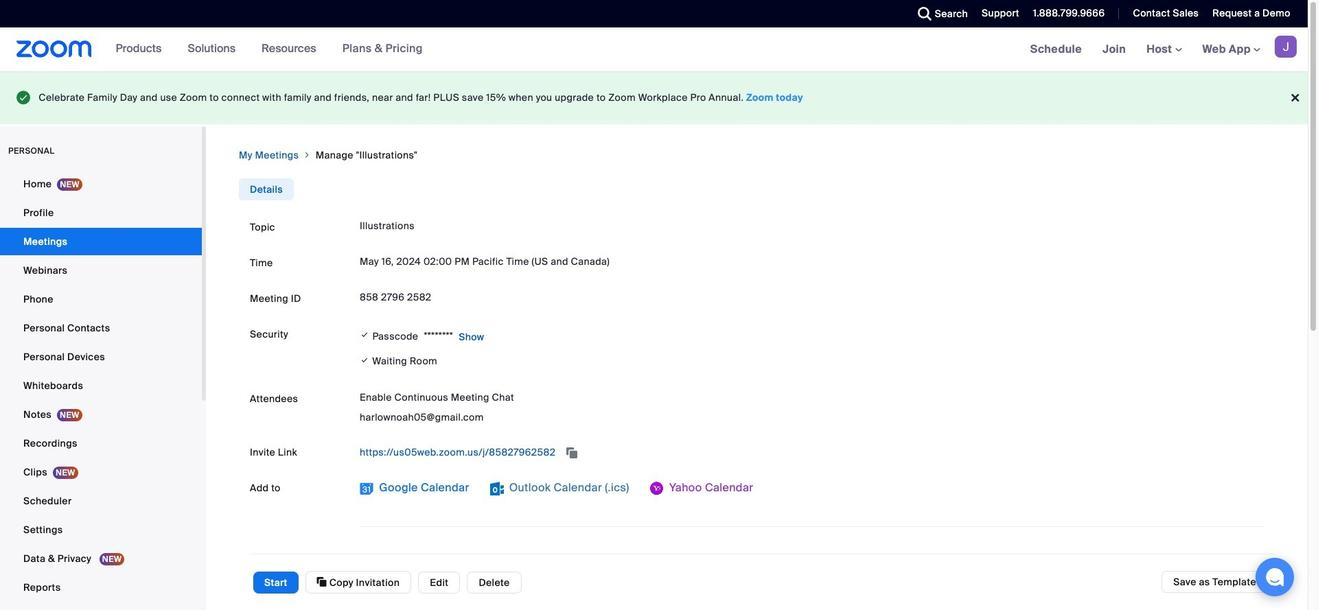 Task type: describe. For each thing, give the bounding box(es) containing it.
meetings navigation
[[1020, 27, 1308, 72]]

checked image
[[360, 328, 370, 342]]

product information navigation
[[92, 27, 433, 71]]

add to yahoo calendar image
[[650, 482, 664, 495]]

type image
[[16, 88, 31, 107]]

profile picture image
[[1275, 36, 1297, 58]]

zoom logo image
[[16, 41, 92, 58]]

manage illustrations navigation
[[239, 148, 1275, 162]]

add to outlook calendar (.ics) image
[[490, 482, 504, 495]]

add to google calendar image
[[360, 482, 374, 495]]

checked image
[[360, 353, 370, 368]]



Task type: locate. For each thing, give the bounding box(es) containing it.
tab
[[239, 178, 294, 200]]

right image
[[303, 148, 312, 162]]

personal menu menu
[[0, 170, 202, 603]]

banner
[[0, 27, 1308, 72]]

manage my meeting tab control tab list
[[239, 178, 294, 200]]

open chat image
[[1265, 568, 1285, 587]]

copy image
[[317, 576, 327, 588]]

footer
[[0, 71, 1308, 124]]

copy url image
[[565, 448, 579, 458]]



Task type: vqa. For each thing, say whether or not it's contained in the screenshot.
Tab
yes



